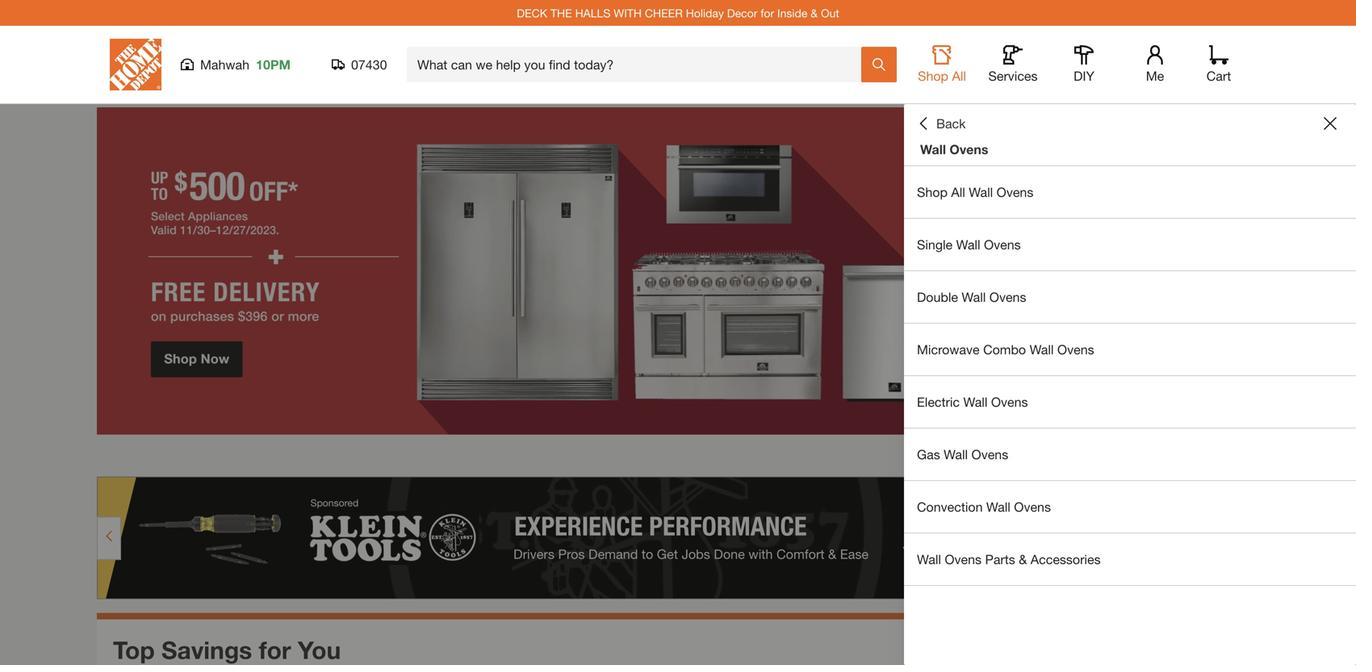 Task type: describe. For each thing, give the bounding box(es) containing it.
combo
[[983, 342, 1026, 357]]

the
[[551, 6, 572, 20]]

wall right the "double"
[[962, 289, 986, 305]]

ovens up 'single wall ovens'
[[997, 184, 1034, 200]]

halls
[[575, 6, 611, 20]]

wall right electric
[[964, 394, 988, 410]]

shop all wall ovens
[[917, 184, 1034, 200]]

top savings for you
[[113, 636, 341, 664]]

deck the halls with cheer holiday decor for inside & out
[[517, 6, 839, 20]]

cheer
[[645, 6, 683, 20]]

inside
[[777, 6, 808, 20]]

deck the halls with cheer holiday decor for inside & out link
[[517, 6, 839, 20]]

menu containing shop all wall ovens
[[904, 166, 1356, 586]]

wall down back button
[[920, 142, 946, 157]]

double
[[917, 289, 958, 305]]

single wall ovens link
[[904, 219, 1356, 270]]

gas wall ovens
[[917, 447, 1009, 462]]

ovens down shop all wall ovens
[[984, 237, 1021, 252]]

1 horizontal spatial for
[[761, 6, 774, 20]]

wall right combo
[[1030, 342, 1054, 357]]

wall down wall ovens
[[969, 184, 993, 200]]

ovens inside "link"
[[972, 447, 1009, 462]]

image for  30nov2023-hp-bau-mw44-45-hero4-appliances image
[[97, 107, 1259, 435]]

mahwah 10pm
[[200, 57, 291, 72]]

the home depot logo image
[[110, 39, 161, 90]]

cart link
[[1201, 45, 1237, 84]]

services button
[[987, 45, 1039, 84]]

single wall ovens
[[917, 237, 1021, 252]]

single
[[917, 237, 953, 252]]

electric
[[917, 394, 960, 410]]

microwave combo wall ovens
[[917, 342, 1094, 357]]

convection wall ovens link
[[904, 481, 1356, 533]]

07430 button
[[332, 57, 388, 73]]

1 vertical spatial &
[[1019, 552, 1027, 567]]

0 vertical spatial &
[[811, 6, 818, 20]]

shop all button
[[916, 45, 968, 84]]

ovens up wall ovens parts & accessories
[[1014, 499, 1051, 515]]

holiday
[[686, 6, 724, 20]]

all for shop all wall ovens
[[951, 184, 965, 200]]

all for shop all
[[952, 68, 966, 84]]

gas wall ovens link
[[904, 429, 1356, 480]]

back button
[[917, 115, 966, 132]]

microwave
[[917, 342, 980, 357]]

accessories
[[1031, 552, 1101, 567]]

ovens up microwave combo wall ovens
[[990, 289, 1027, 305]]



Task type: locate. For each thing, give the bounding box(es) containing it.
drawer close image
[[1324, 117, 1337, 130]]

diy
[[1074, 68, 1095, 84]]

all inside menu
[[951, 184, 965, 200]]

deck
[[517, 6, 547, 20]]

wall right convection
[[987, 499, 1011, 515]]

wall ovens parts & accessories
[[917, 552, 1101, 567]]

shop all wall ovens link
[[904, 166, 1356, 218]]

ovens left parts
[[945, 552, 982, 567]]

&
[[811, 6, 818, 20], [1019, 552, 1027, 567]]

me button
[[1130, 45, 1181, 84]]

wall ovens
[[920, 142, 989, 157]]

& left the out
[[811, 6, 818, 20]]

feedback link image
[[1335, 273, 1356, 360]]

wall right gas
[[944, 447, 968, 462]]

wall right single
[[956, 237, 981, 252]]

me
[[1146, 68, 1164, 84]]

ovens down the back
[[950, 142, 989, 157]]

top
[[113, 636, 155, 664]]

shop
[[918, 68, 949, 84], [917, 184, 948, 200]]

convection wall ovens
[[917, 499, 1051, 515]]

parts
[[985, 552, 1016, 567]]

wall down convection
[[917, 552, 941, 567]]

shop for shop all
[[918, 68, 949, 84]]

decor
[[727, 6, 758, 20]]

ovens down microwave combo wall ovens
[[991, 394, 1028, 410]]

savings
[[161, 636, 252, 664]]

gas
[[917, 447, 940, 462]]

wall ovens parts & accessories link
[[904, 534, 1356, 585]]

services
[[989, 68, 1038, 84]]

wall
[[920, 142, 946, 157], [969, 184, 993, 200], [956, 237, 981, 252], [962, 289, 986, 305], [1030, 342, 1054, 357], [964, 394, 988, 410], [944, 447, 968, 462], [987, 499, 1011, 515], [917, 552, 941, 567]]

ovens
[[950, 142, 989, 157], [997, 184, 1034, 200], [984, 237, 1021, 252], [990, 289, 1027, 305], [1058, 342, 1094, 357], [991, 394, 1028, 410], [972, 447, 1009, 462], [1014, 499, 1051, 515], [945, 552, 982, 567]]

convection
[[917, 499, 983, 515]]

all
[[952, 68, 966, 84], [951, 184, 965, 200]]

you
[[298, 636, 341, 664]]

diy button
[[1058, 45, 1110, 84]]

10pm
[[256, 57, 291, 72]]

all inside button
[[952, 68, 966, 84]]

for left inside
[[761, 6, 774, 20]]

0 vertical spatial for
[[761, 6, 774, 20]]

back
[[937, 116, 966, 131]]

menu
[[904, 166, 1356, 586]]

shop all
[[918, 68, 966, 84]]

wall inside "link"
[[944, 447, 968, 462]]

What can we help you find today? search field
[[417, 48, 861, 82]]

& right parts
[[1019, 552, 1027, 567]]

1 horizontal spatial &
[[1019, 552, 1027, 567]]

double wall ovens link
[[904, 271, 1356, 323]]

double wall ovens
[[917, 289, 1027, 305]]

cart
[[1207, 68, 1231, 84]]

microwave combo wall ovens link
[[904, 324, 1356, 375]]

shop inside button
[[918, 68, 949, 84]]

1 vertical spatial for
[[259, 636, 291, 664]]

for left you
[[259, 636, 291, 664]]

0 vertical spatial all
[[952, 68, 966, 84]]

shop up back button
[[918, 68, 949, 84]]

for
[[761, 6, 774, 20], [259, 636, 291, 664]]

0 horizontal spatial &
[[811, 6, 818, 20]]

0 horizontal spatial for
[[259, 636, 291, 664]]

0 vertical spatial shop
[[918, 68, 949, 84]]

out
[[821, 6, 839, 20]]

mahwah
[[200, 57, 250, 72]]

electric wall ovens link
[[904, 376, 1356, 428]]

shop for shop all wall ovens
[[917, 184, 948, 200]]

all down wall ovens
[[951, 184, 965, 200]]

ovens right combo
[[1058, 342, 1094, 357]]

all up the back
[[952, 68, 966, 84]]

ovens up convection wall ovens
[[972, 447, 1009, 462]]

electric wall ovens
[[917, 394, 1028, 410]]

1 vertical spatial shop
[[917, 184, 948, 200]]

with
[[614, 6, 642, 20]]

07430
[[351, 57, 387, 72]]

1 vertical spatial all
[[951, 184, 965, 200]]

shop down wall ovens
[[917, 184, 948, 200]]



Task type: vqa. For each thing, say whether or not it's contained in the screenshot.
drawer
no



